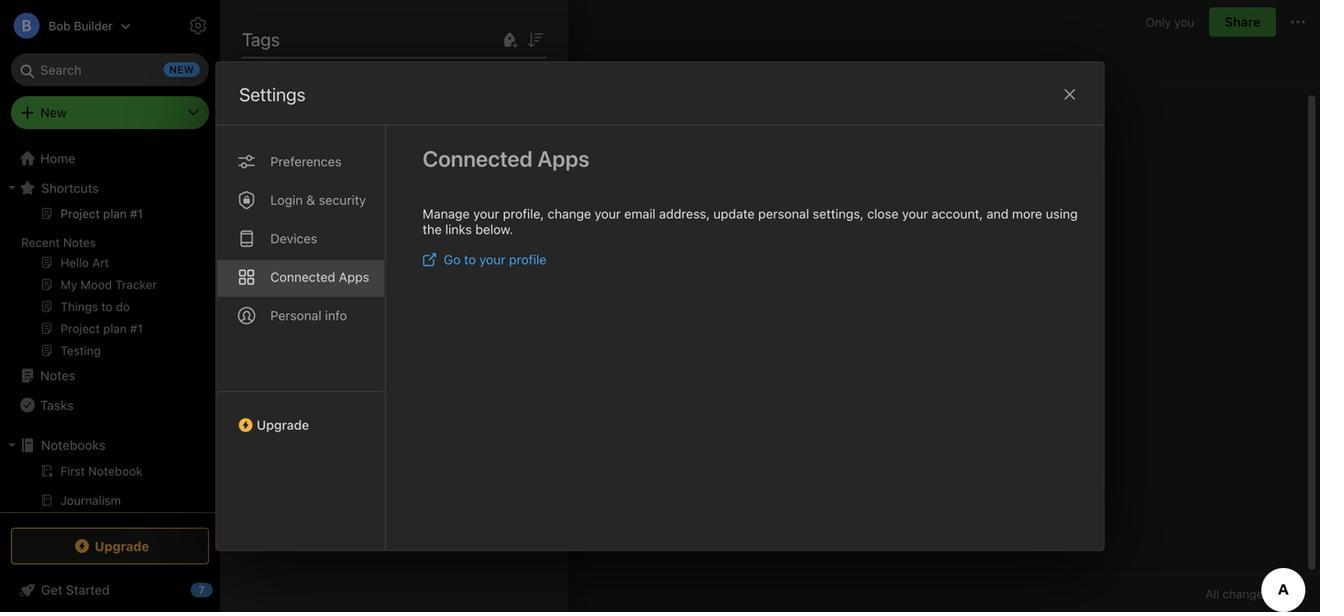 Task type: locate. For each thing, give the bounding box(es) containing it.
tab list containing preferences
[[216, 125, 386, 550]]

email
[[624, 206, 656, 221]]

group
[[0, 460, 212, 548]]

home
[[40, 151, 75, 166]]

Note Editor text field
[[220, 88, 1321, 575]]

notes right recent
[[63, 236, 96, 249]]

0 vertical spatial notes
[[63, 236, 96, 249]]

apps up change
[[538, 146, 590, 171]]

)
[[319, 153, 323, 166]]

changes
[[1223, 587, 1270, 601]]

connected up 'personal info'
[[271, 269, 335, 285]]

personal info
[[271, 308, 347, 323]]

upgrade
[[257, 418, 309, 433], [95, 539, 149, 554]]

connected
[[423, 146, 533, 171], [271, 269, 335, 285]]

your right close
[[902, 206, 929, 221]]

tree
[[0, 144, 220, 613]]

personal
[[271, 308, 322, 323]]

edited
[[263, 56, 301, 72]]

settings,
[[813, 206, 864, 221]]

personal
[[759, 206, 809, 221]]

below.
[[476, 222, 513, 237]]

go
[[444, 252, 461, 267]]

upgrade for upgrade popup button to the left
[[95, 539, 149, 554]]

connected apps up 'personal info'
[[271, 269, 369, 285]]

your up below.
[[473, 206, 500, 221]]

stores ( 0 )
[[264, 152, 323, 166]]

on
[[304, 56, 319, 72]]

create new tag image
[[499, 29, 521, 51]]

go to your profile
[[444, 252, 547, 267]]

your right to
[[480, 252, 506, 267]]

last edited on nov 1, 2023
[[235, 56, 393, 72]]

recent
[[21, 236, 60, 249]]

shortcuts
[[41, 180, 99, 196]]

new button
[[11, 96, 209, 129]]

devices
[[271, 231, 317, 246]]

connected apps
[[423, 146, 590, 171], [271, 269, 369, 285]]

apps
[[538, 146, 590, 171], [339, 269, 369, 285]]

stores
[[264, 152, 303, 166]]

close image
[[1059, 83, 1081, 105]]

0 vertical spatial upgrade button
[[216, 391, 385, 440]]

notes inside the recent notes group
[[63, 236, 96, 249]]

0 horizontal spatial apps
[[339, 269, 369, 285]]

0 horizontal spatial upgrade
[[95, 539, 149, 554]]

connected up the manage
[[423, 146, 533, 171]]

s
[[242, 178, 251, 194]]

0 horizontal spatial connected apps
[[271, 269, 369, 285]]

notes
[[63, 236, 96, 249], [40, 368, 75, 383]]

connected apps up the profile,
[[423, 146, 590, 171]]

add tag image
[[262, 583, 284, 605]]

tree containing home
[[0, 144, 220, 613]]

recent notes
[[21, 236, 96, 249]]

saved
[[1273, 587, 1306, 601]]

1 vertical spatial notes
[[40, 368, 75, 383]]

all
[[1206, 587, 1220, 601]]

0 vertical spatial connected
[[423, 146, 533, 171]]

apps up info
[[339, 269, 369, 285]]

1 vertical spatial upgrade button
[[11, 528, 209, 565]]

you
[[1175, 15, 1195, 29]]

1 vertical spatial connected apps
[[271, 269, 369, 285]]

notes up tasks
[[40, 368, 75, 383]]

shortcuts button
[[0, 173, 212, 203]]

Find tags… text field
[[243, 80, 525, 104]]

0
[[312, 153, 319, 166]]

share
[[1225, 14, 1261, 29]]

None search field
[[24, 53, 196, 86]]

your
[[473, 206, 500, 221], [595, 206, 621, 221], [902, 206, 929, 221], [480, 252, 506, 267]]

s row group
[[242, 110, 561, 198]]

1 horizontal spatial connected apps
[[423, 146, 590, 171]]

0 horizontal spatial connected
[[271, 269, 335, 285]]

to
[[464, 252, 476, 267]]

login
[[271, 192, 303, 208]]

0 vertical spatial upgrade
[[257, 418, 309, 433]]

profile,
[[503, 206, 544, 221]]

change
[[548, 206, 591, 221]]

Search text field
[[24, 53, 196, 86]]

1 horizontal spatial upgrade
[[257, 418, 309, 433]]

1 vertical spatial apps
[[339, 269, 369, 285]]

tasks button
[[0, 391, 212, 420]]

upgrade button
[[216, 391, 385, 440], [11, 528, 209, 565]]

close
[[868, 206, 899, 221]]

your left email on the left top of page
[[595, 206, 621, 221]]

note window element
[[220, 0, 1321, 613]]

go to your profile button
[[423, 252, 547, 267]]

tab list
[[216, 125, 386, 550]]

notebooks
[[41, 438, 106, 453]]

nov
[[322, 56, 346, 72]]

1 horizontal spatial apps
[[538, 146, 590, 171]]

1 vertical spatial upgrade
[[95, 539, 149, 554]]

manage
[[423, 206, 470, 221]]

upgrade for the right upgrade popup button
[[257, 418, 309, 433]]

security
[[319, 192, 366, 208]]

notes inside "notes" link
[[40, 368, 75, 383]]



Task type: vqa. For each thing, say whether or not it's contained in the screenshot.
'notebooks' LINK
yes



Task type: describe. For each thing, give the bounding box(es) containing it.
home link
[[0, 144, 220, 173]]

2023
[[362, 56, 393, 72]]

recent notes group
[[0, 203, 212, 369]]

new
[[40, 105, 67, 120]]

0 vertical spatial connected apps
[[423, 146, 590, 171]]

notebooks link
[[0, 431, 212, 460]]

login & security
[[271, 192, 366, 208]]

share button
[[1210, 7, 1277, 37]]

tasks
[[40, 398, 74, 413]]

all changes saved
[[1206, 587, 1306, 601]]

1,
[[349, 56, 359, 72]]

profile
[[509, 252, 547, 267]]

1 horizontal spatial connected
[[423, 146, 533, 171]]

(
[[308, 153, 312, 166]]

0 vertical spatial apps
[[538, 146, 590, 171]]

account,
[[932, 206, 983, 221]]

expand notebooks image
[[5, 438, 19, 453]]

update
[[714, 206, 755, 221]]

links
[[445, 222, 472, 237]]

only you
[[1146, 15, 1195, 29]]

1 vertical spatial connected
[[271, 269, 335, 285]]

settings image
[[187, 15, 209, 37]]

notes link
[[0, 361, 212, 391]]

1 horizontal spatial upgrade button
[[216, 391, 385, 440]]

address,
[[659, 206, 710, 221]]

last
[[235, 56, 260, 72]]

0 horizontal spatial upgrade button
[[11, 528, 209, 565]]

&
[[306, 192, 315, 208]]

settings
[[239, 83, 306, 105]]

expand note image
[[233, 11, 255, 33]]

only
[[1146, 15, 1172, 29]]

tags
[[242, 28, 280, 50]]

using
[[1046, 206, 1078, 221]]

manage your profile, change your email address, update personal settings, close your account, and more using the links below.
[[423, 206, 1078, 237]]

the
[[423, 222, 442, 237]]

more
[[1012, 206, 1043, 221]]

info
[[325, 308, 347, 323]]

and
[[987, 206, 1009, 221]]

add a reminder image
[[231, 583, 253, 605]]

preferences
[[271, 154, 342, 169]]



